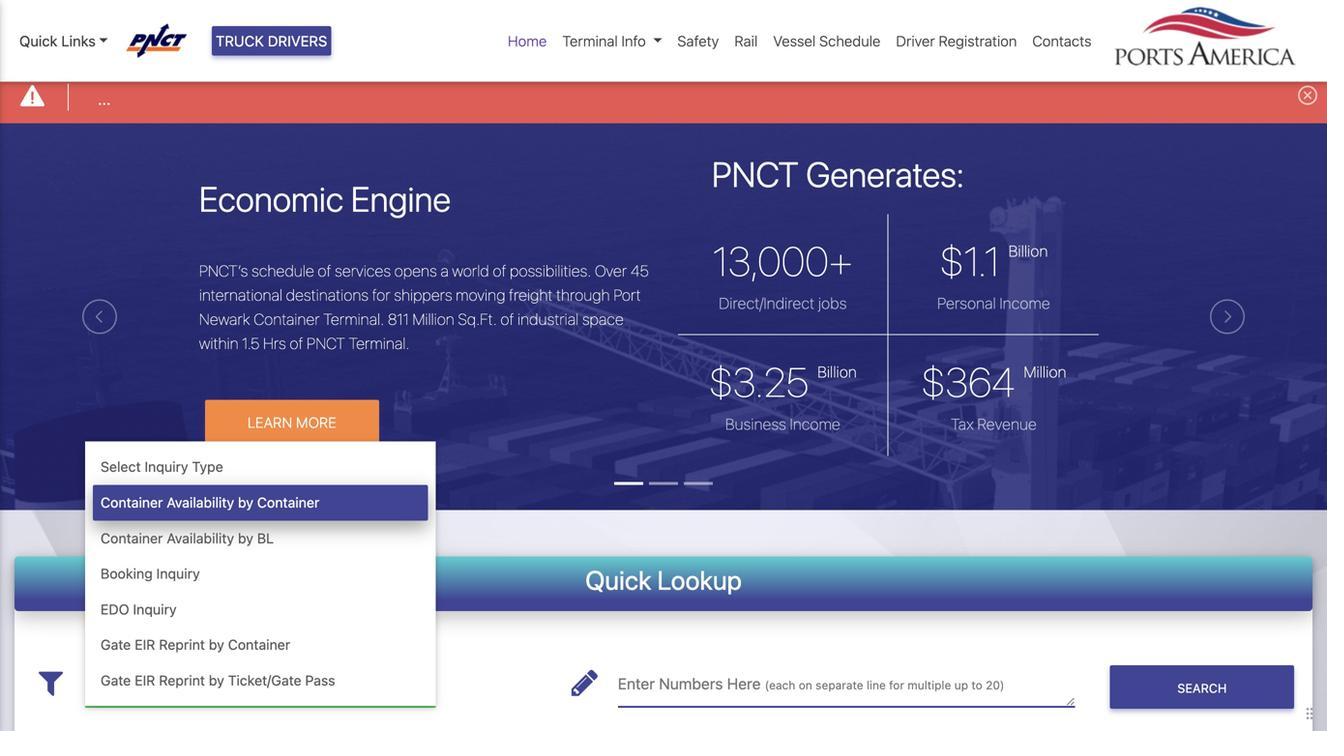 Task type: locate. For each thing, give the bounding box(es) containing it.
2 eir from the top
[[135, 672, 155, 689]]

1 vertical spatial availability
[[167, 530, 234, 546]]

eir down edo inquiry
[[135, 637, 155, 653]]

availability down container availability by container at the left bottom of page
[[167, 530, 234, 546]]

0 horizontal spatial for
[[372, 286, 391, 304]]

reprint up gate eir reprint by ticket/gate pass
[[159, 637, 205, 653]]

within
[[199, 334, 239, 352]]

0 vertical spatial gate
[[101, 637, 131, 653]]

million
[[413, 310, 455, 328], [1024, 363, 1067, 381]]

pass
[[305, 672, 335, 689]]

ticket/gate
[[228, 672, 302, 689]]

0 vertical spatial for
[[372, 286, 391, 304]]

rail link
[[727, 22, 766, 59]]

0 vertical spatial million
[[413, 310, 455, 328]]

billion right '$1.1'
[[1009, 242, 1048, 260]]

terminal info
[[562, 32, 646, 49]]

of up destinations
[[318, 262, 331, 280]]

inquiry down booking inquiry
[[133, 601, 177, 618]]

reprint
[[159, 637, 205, 653], [159, 672, 205, 689]]

eir down gate eir reprint by container
[[135, 672, 155, 689]]

inquiry
[[145, 459, 188, 475], [156, 566, 200, 582], [133, 601, 177, 618]]

1 vertical spatial million
[[1024, 363, 1067, 381]]

eir for gate eir reprint by container
[[135, 637, 155, 653]]

billion for $1.1
[[1009, 242, 1048, 260]]

container down "select"
[[101, 494, 163, 511]]

0 vertical spatial pnct
[[712, 153, 799, 194]]

terminal. down destinations
[[323, 310, 384, 328]]

of
[[318, 262, 331, 280], [493, 262, 506, 280], [501, 310, 514, 328], [290, 334, 303, 352]]

0 vertical spatial availability
[[167, 494, 234, 511]]

safety
[[678, 32, 719, 49]]

select
[[101, 459, 141, 475]]

reprint down gate eir reprint by container
[[159, 672, 205, 689]]

income down $1.1 billion on the top
[[1000, 294, 1050, 313]]

million down shippers
[[413, 310, 455, 328]]

inquiry left type
[[145, 459, 188, 475]]

safety link
[[670, 22, 727, 59]]

0 vertical spatial quick
[[19, 32, 57, 49]]

$364 million
[[921, 358, 1067, 406]]

multiple
[[908, 679, 951, 692]]

$3.25 billion
[[709, 358, 857, 406]]

truck drivers
[[216, 32, 327, 49]]

of right hrs
[[290, 334, 303, 352]]

industrial
[[518, 310, 579, 328]]

business
[[725, 415, 786, 434]]

schedule
[[252, 262, 314, 280]]

0 vertical spatial eir
[[135, 637, 155, 653]]

drivers
[[268, 32, 327, 49]]

economic
[[199, 178, 344, 219]]

1 availability from the top
[[167, 494, 234, 511]]

1 eir from the top
[[135, 637, 155, 653]]

quick lookup
[[585, 565, 742, 596]]

billion inside $1.1 billion
[[1009, 242, 1048, 260]]

billion
[[1009, 242, 1048, 260], [818, 363, 857, 381]]

0 vertical spatial billion
[[1009, 242, 1048, 260]]

container inside pnct's schedule of services opens a world of possibilities.                                 over 45 international destinations for shippers moving freight through port newark container terminal.                                 811 million sq.ft. of industrial space within 1.5 hrs of pnct terminal.
[[254, 310, 320, 328]]

income down $3.25 billion
[[790, 415, 841, 434]]

container up "bl"
[[257, 494, 320, 511]]

sq.ft.
[[458, 310, 497, 328]]

edo inquiry
[[101, 601, 177, 618]]

1 vertical spatial reprint
[[159, 672, 205, 689]]

0 vertical spatial income
[[1000, 294, 1050, 313]]

home
[[508, 32, 547, 49]]

moving
[[456, 286, 505, 304]]

2 reprint from the top
[[159, 672, 205, 689]]

by down gate eir reprint by container
[[209, 672, 224, 689]]

availability
[[167, 494, 234, 511], [167, 530, 234, 546]]

$1.1 billion
[[940, 237, 1048, 285]]

1 horizontal spatial income
[[1000, 294, 1050, 313]]

quick
[[19, 32, 57, 49], [585, 565, 652, 596]]

availability down type
[[167, 494, 234, 511]]

0 horizontal spatial billion
[[818, 363, 857, 381]]

1 vertical spatial pnct
[[307, 334, 345, 352]]

2 availability from the top
[[167, 530, 234, 546]]

container availability by container
[[101, 494, 320, 511]]

1 reprint from the top
[[159, 637, 205, 653]]

pnct up 13,000+
[[712, 153, 799, 194]]

gate
[[101, 637, 131, 653], [101, 672, 131, 689]]

billion for $3.25
[[818, 363, 857, 381]]

...
[[98, 90, 111, 108]]

contacts
[[1033, 32, 1092, 49]]

0 vertical spatial reprint
[[159, 637, 205, 653]]

1 horizontal spatial million
[[1024, 363, 1067, 381]]

1 vertical spatial quick
[[585, 565, 652, 596]]

welcome to port newmark container terminal image
[[0, 123, 1327, 619]]

1 horizontal spatial quick
[[585, 565, 652, 596]]

45
[[631, 262, 649, 280]]

... link
[[98, 88, 111, 111]]

direct/indirect
[[719, 294, 815, 313]]

1 vertical spatial income
[[790, 415, 841, 434]]

line
[[867, 679, 886, 692]]

quick left lookup
[[585, 565, 652, 596]]

$1.1
[[940, 237, 1000, 285]]

of right sq.ft.
[[501, 310, 514, 328]]

container
[[254, 310, 320, 328], [101, 494, 163, 511], [257, 494, 320, 511], [101, 530, 163, 546], [228, 637, 290, 653]]

for right line
[[889, 679, 905, 692]]

driver registration
[[896, 32, 1017, 49]]

economic engine
[[199, 178, 451, 219]]

personal income
[[938, 294, 1050, 313]]

inquiry down container availability by bl
[[156, 566, 200, 582]]

0 vertical spatial inquiry
[[145, 459, 188, 475]]

for up '811'
[[372, 286, 391, 304]]

numbers
[[659, 675, 723, 693]]

enter
[[618, 675, 655, 693]]

pnct down destinations
[[307, 334, 345, 352]]

quick for quick links
[[19, 32, 57, 49]]

▼
[[427, 677, 436, 691]]

driver registration link
[[889, 22, 1025, 59]]

1.5
[[242, 334, 260, 352]]

port
[[614, 286, 641, 304]]

1 horizontal spatial billion
[[1009, 242, 1048, 260]]

learn more
[[247, 414, 336, 431]]

$3.25
[[709, 358, 809, 406]]

by left "bl"
[[238, 530, 253, 546]]

container up hrs
[[254, 310, 320, 328]]

pnct inside pnct's schedule of services opens a world of possibilities.                                 over 45 international destinations for shippers moving freight through port newark container terminal.                                 811 million sq.ft. of industrial space within 1.5 hrs of pnct terminal.
[[307, 334, 345, 352]]

0 horizontal spatial million
[[413, 310, 455, 328]]

1 horizontal spatial for
[[889, 679, 905, 692]]

pnct's schedule of services opens a world of possibilities.                                 over 45 international destinations for shippers moving freight through port newark container terminal.                                 811 million sq.ft. of industrial space within 1.5 hrs of pnct terminal.
[[199, 262, 649, 352]]

million up revenue
[[1024, 363, 1067, 381]]

1 vertical spatial gate
[[101, 672, 131, 689]]

for
[[372, 286, 391, 304], [889, 679, 905, 692]]

terminal. down '811'
[[349, 334, 410, 352]]

1 vertical spatial eir
[[135, 672, 155, 689]]

terminal info link
[[555, 22, 670, 59]]

availability for bl
[[167, 530, 234, 546]]

billion inside $3.25 billion
[[818, 363, 857, 381]]

None text field
[[85, 660, 436, 707]]

1 vertical spatial for
[[889, 679, 905, 692]]

eir
[[135, 637, 155, 653], [135, 672, 155, 689]]

hrs
[[263, 334, 286, 352]]

1 vertical spatial inquiry
[[156, 566, 200, 582]]

2 gate from the top
[[101, 672, 131, 689]]

0 vertical spatial terminal.
[[323, 310, 384, 328]]

0 horizontal spatial pnct
[[307, 334, 345, 352]]

0 horizontal spatial quick
[[19, 32, 57, 49]]

... alert
[[0, 71, 1327, 123]]

2 vertical spatial inquiry
[[133, 601, 177, 618]]

None text field
[[618, 660, 1075, 707]]

up
[[955, 679, 968, 692]]

of right world
[[493, 262, 506, 280]]

tax revenue
[[951, 415, 1037, 434]]

1 gate from the top
[[101, 637, 131, 653]]

billion down jobs on the top right of the page
[[818, 363, 857, 381]]

terminal.
[[323, 310, 384, 328], [349, 334, 410, 352]]

business income
[[725, 415, 841, 434]]

0 horizontal spatial income
[[790, 415, 841, 434]]

1 vertical spatial billion
[[818, 363, 857, 381]]

(each
[[765, 679, 796, 692]]

quick left links
[[19, 32, 57, 49]]



Task type: vqa. For each thing, say whether or not it's contained in the screenshot.


Task type: describe. For each thing, give the bounding box(es) containing it.
destinations
[[286, 286, 369, 304]]

schedule
[[819, 32, 881, 49]]

opens
[[394, 262, 437, 280]]

edo
[[101, 601, 129, 618]]

over
[[595, 262, 627, 280]]

vessel schedule link
[[766, 22, 889, 59]]

for inside enter numbers here (each on separate line for multiple up to 20)
[[889, 679, 905, 692]]

$364
[[921, 358, 1015, 406]]

here
[[727, 675, 761, 693]]

truck drivers link
[[212, 26, 331, 56]]

driver
[[896, 32, 935, 49]]

on
[[799, 679, 812, 692]]

services
[[335, 262, 391, 280]]

vessel schedule
[[773, 32, 881, 49]]

gate for gate eir reprint by container
[[101, 637, 131, 653]]

1 vertical spatial terminal.
[[349, 334, 410, 352]]

separate
[[816, 679, 864, 692]]

income for $1.1
[[1000, 294, 1050, 313]]

terminal
[[562, 32, 618, 49]]

search button
[[1110, 666, 1294, 709]]

info
[[622, 32, 646, 49]]

search
[[1178, 681, 1227, 695]]

bl
[[257, 530, 274, 546]]

million inside $364 million
[[1024, 363, 1067, 381]]

international
[[199, 286, 282, 304]]

rail
[[735, 32, 758, 49]]

eir for gate eir reprint by ticket/gate pass
[[135, 672, 155, 689]]

learn more button
[[205, 400, 379, 445]]

inquiry for edo
[[133, 601, 177, 618]]

availability for container
[[167, 494, 234, 511]]

newark
[[199, 310, 250, 328]]

to
[[972, 679, 983, 692]]

gate for gate eir reprint by ticket/gate pass
[[101, 672, 131, 689]]

by up gate eir reprint by ticket/gate pass
[[209, 637, 224, 653]]

registration
[[939, 32, 1017, 49]]

booking inquiry
[[101, 566, 200, 582]]

pnct generates:
[[712, 153, 964, 194]]

quick links link
[[19, 30, 108, 52]]

world
[[452, 262, 489, 280]]

gate eir reprint by ticket/gate pass
[[101, 672, 335, 689]]

container availability by bl
[[101, 530, 274, 546]]

gate eir reprint by container
[[101, 637, 290, 653]]

inquiry for booking
[[156, 566, 200, 582]]

quick links
[[19, 32, 96, 49]]

freight
[[509, 286, 553, 304]]

space
[[582, 310, 624, 328]]

13,000+
[[713, 237, 853, 285]]

inquiry for select
[[145, 459, 188, 475]]

select inquiry type
[[101, 459, 223, 475]]

engine
[[351, 178, 451, 219]]

jobs
[[818, 294, 847, 313]]

shippers
[[394, 286, 452, 304]]

vessel
[[773, 32, 816, 49]]

more
[[296, 414, 336, 431]]

personal
[[938, 294, 996, 313]]

million inside pnct's schedule of services opens a world of possibilities.                                 over 45 international destinations for shippers moving freight through port newark container terminal.                                 811 million sq.ft. of industrial space within 1.5 hrs of pnct terminal.
[[413, 310, 455, 328]]

enter numbers here (each on separate line for multiple up to 20)
[[618, 675, 1005, 693]]

lookup
[[657, 565, 742, 596]]

contacts link
[[1025, 22, 1100, 59]]

income for $3.25
[[790, 415, 841, 434]]

possibilities.
[[510, 262, 591, 280]]

quick for quick lookup
[[585, 565, 652, 596]]

pnct's
[[199, 262, 248, 280]]

truck
[[216, 32, 264, 49]]

container up booking
[[101, 530, 163, 546]]

booking
[[101, 566, 153, 582]]

13,000+ direct/indirect jobs
[[713, 237, 853, 313]]

by up container availability by bl
[[238, 494, 253, 511]]

through
[[556, 286, 610, 304]]

for inside pnct's schedule of services opens a world of possibilities.                                 over 45 international destinations for shippers moving freight through port newark container terminal.                                 811 million sq.ft. of industrial space within 1.5 hrs of pnct terminal.
[[372, 286, 391, 304]]

type
[[192, 459, 223, 475]]

20)
[[986, 679, 1005, 692]]

generates:
[[806, 153, 964, 194]]

reprint for container
[[159, 637, 205, 653]]

reprint for ticket/gate
[[159, 672, 205, 689]]

close image
[[1298, 85, 1318, 105]]

home link
[[500, 22, 555, 59]]

1 horizontal spatial pnct
[[712, 153, 799, 194]]

revenue
[[978, 415, 1037, 434]]

811
[[388, 310, 409, 328]]

links
[[61, 32, 96, 49]]

container up 'ticket/gate' in the bottom of the page
[[228, 637, 290, 653]]

a
[[441, 262, 449, 280]]

learn
[[247, 414, 292, 431]]



